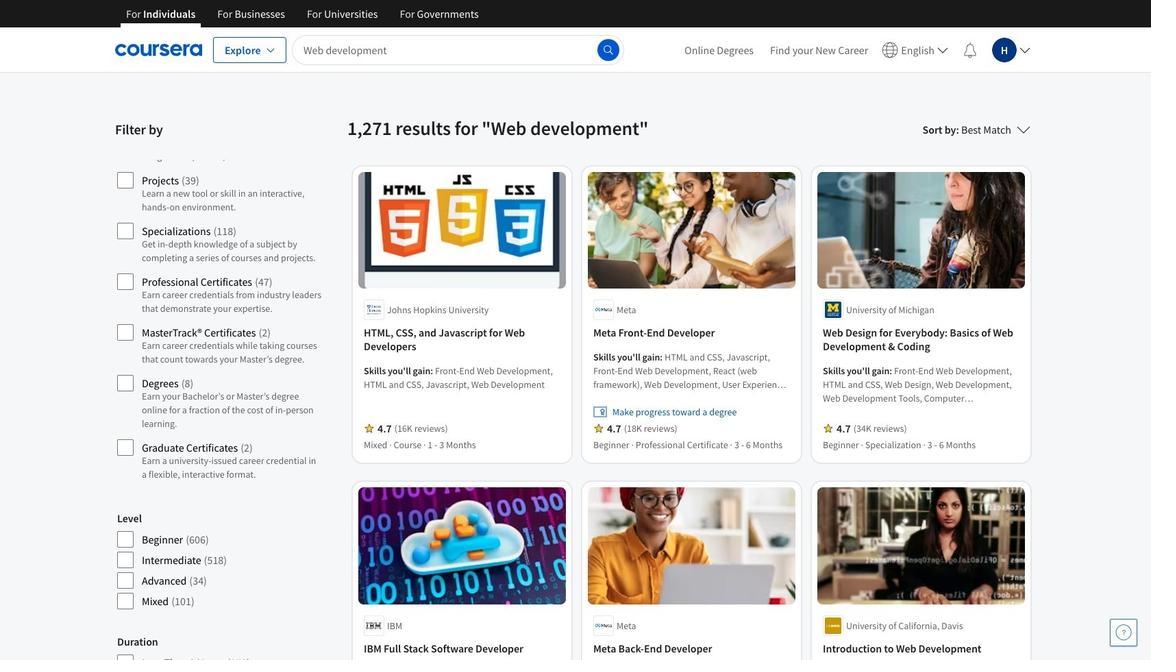 Task type: describe. For each thing, give the bounding box(es) containing it.
banner navigation
[[115, 0, 490, 27]]

What do you want to learn? text field
[[292, 35, 625, 65]]



Task type: vqa. For each thing, say whether or not it's contained in the screenshot.
search field
yes



Task type: locate. For each thing, give the bounding box(es) containing it.
help center image
[[1116, 625, 1133, 641]]

None search field
[[292, 35, 625, 65]]

group
[[117, 512, 323, 613], [117, 635, 323, 660]]

2 group from the top
[[117, 635, 323, 660]]

1 group from the top
[[117, 512, 323, 613]]

0 vertical spatial group
[[117, 512, 323, 613]]

1 vertical spatial group
[[117, 635, 323, 660]]

coursera image
[[115, 39, 202, 61]]

menu
[[677, 27, 1037, 72]]



